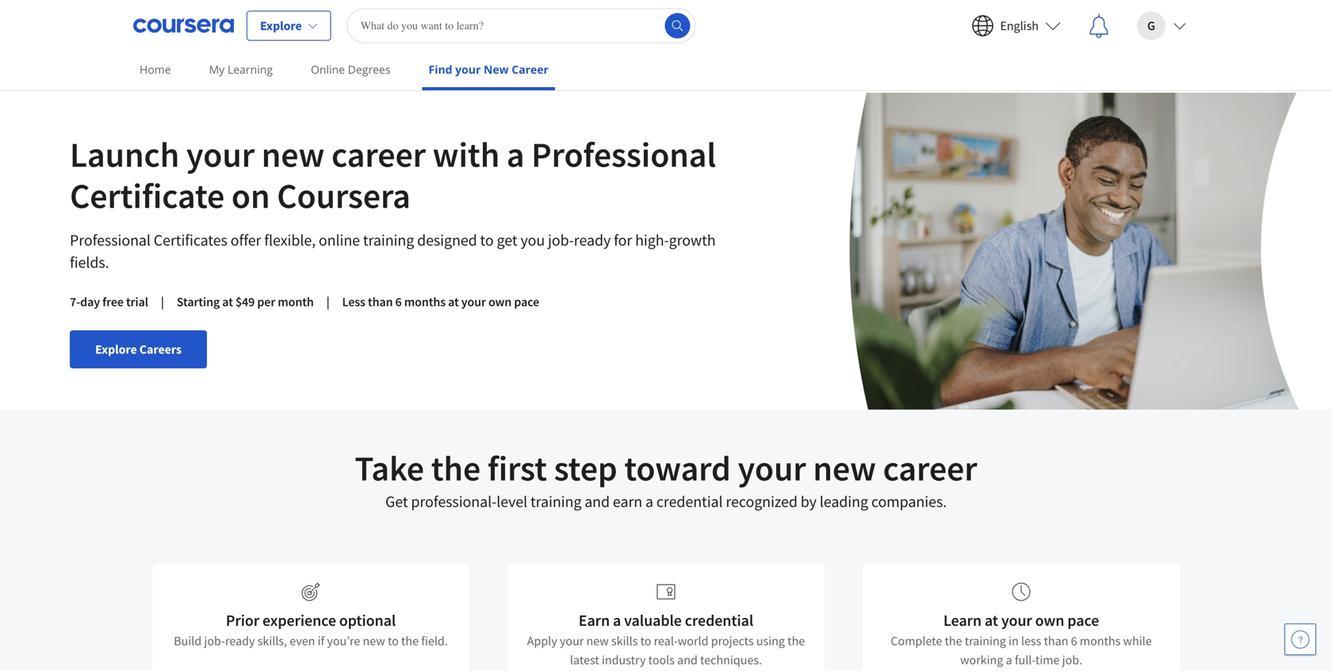 Task type: vqa. For each thing, say whether or not it's contained in the screenshot.


Task type: describe. For each thing, give the bounding box(es) containing it.
explore for explore
[[260, 18, 302, 34]]

optional
[[339, 611, 396, 631]]

flexible,
[[264, 230, 316, 250]]

g
[[1148, 18, 1156, 34]]

tools
[[649, 653, 675, 669]]

certificate
[[70, 174, 225, 218]]

training inside learn at your own pace complete the training in less than 6 months while working a full-time job.
[[965, 634, 1007, 650]]

using
[[757, 634, 785, 650]]

working
[[961, 653, 1004, 669]]

english
[[1001, 18, 1039, 34]]

companies.
[[872, 492, 947, 512]]

career inside launch your new career with a professional certificate on coursera
[[332, 132, 426, 177]]

earn a valuable credential apply your new skills to real-world projects using the latest industry tools and techniques.
[[527, 611, 805, 669]]

g button
[[1125, 0, 1199, 51]]

get
[[497, 230, 518, 250]]

training inside the take the first step toward your new career get professional-level training and earn a credential recognized by leading companies.
[[531, 492, 582, 512]]

the inside earn a valuable credential apply your new skills to real-world projects using the latest industry tools and techniques.
[[788, 634, 805, 650]]

get
[[386, 492, 408, 512]]

your inside learn at your own pace complete the training in less than 6 months while working a full-time job.
[[1002, 611, 1033, 631]]

to inside earn a valuable credential apply your new skills to real-world projects using the latest industry tools and techniques.
[[641, 634, 652, 650]]

a inside earn a valuable credential apply your new skills to real-world projects using the latest industry tools and techniques.
[[613, 611, 621, 631]]

by
[[801, 492, 817, 512]]

less
[[1022, 634, 1042, 650]]

earn
[[579, 611, 610, 631]]

job.
[[1063, 653, 1083, 669]]

6 inside learn at your own pace complete the training in less than 6 months while working a full-time job.
[[1071, 634, 1078, 650]]

new inside earn a valuable credential apply your new skills to real-world projects using the latest industry tools and techniques.
[[587, 634, 609, 650]]

your inside earn a valuable credential apply your new skills to real-world projects using the latest industry tools and techniques.
[[560, 634, 584, 650]]

level
[[497, 492, 528, 512]]

explore careers
[[95, 342, 182, 358]]

even
[[290, 634, 315, 650]]

professional certificates offer flexible, online training designed to get you job-ready for high-growth fields.
[[70, 230, 716, 272]]

professional-
[[411, 492, 497, 512]]

certificates
[[154, 230, 228, 250]]

industry
[[602, 653, 646, 669]]

leading
[[820, 492, 869, 512]]

you
[[521, 230, 545, 250]]

new inside launch your new career with a professional certificate on coursera
[[262, 132, 325, 177]]

offer
[[231, 230, 261, 250]]

month | less
[[278, 294, 366, 310]]

coursera image
[[133, 13, 234, 38]]

real-
[[654, 634, 678, 650]]

english button
[[959, 0, 1074, 51]]

complete
[[891, 634, 943, 650]]

per
[[257, 294, 275, 310]]

online degrees
[[311, 62, 391, 77]]

home
[[140, 62, 171, 77]]

explore careers link
[[70, 331, 207, 369]]

earn
[[613, 492, 643, 512]]

time
[[1036, 653, 1060, 669]]

new
[[484, 62, 509, 77]]

you're
[[327, 634, 360, 650]]

in
[[1009, 634, 1019, 650]]

fields.
[[70, 253, 109, 272]]

What do you want to learn? text field
[[347, 8, 696, 43]]

ready inside prior experience optional build job-ready skills, even if you're new to the field.
[[225, 634, 255, 650]]

prior experience optional build job-ready skills, even if you're new to the field.
[[174, 611, 448, 650]]

on
[[232, 174, 270, 218]]

skills
[[612, 634, 638, 650]]

toward
[[625, 447, 731, 491]]

$49
[[236, 294, 255, 310]]

0 vertical spatial months
[[404, 294, 446, 310]]

apply
[[527, 634, 558, 650]]

if
[[318, 634, 325, 650]]

my learning link
[[203, 52, 279, 87]]

the inside learn at your own pace complete the training in less than 6 months while working a full-time job.
[[945, 634, 963, 650]]

find your new career
[[429, 62, 549, 77]]

new inside prior experience optional build job-ready skills, even if you're new to the field.
[[363, 634, 385, 650]]

full-
[[1015, 653, 1036, 669]]

with
[[433, 132, 500, 177]]

and inside earn a valuable credential apply your new skills to real-world projects using the latest industry tools and techniques.
[[678, 653, 698, 669]]

step
[[554, 447, 618, 491]]

find
[[429, 62, 453, 77]]



Task type: locate. For each thing, give the bounding box(es) containing it.
None search field
[[347, 8, 696, 43]]

career inside the take the first step toward your new career get professional-level training and earn a credential recognized by leading companies.
[[883, 447, 978, 491]]

credential down the toward
[[657, 492, 723, 512]]

recognized
[[726, 492, 798, 512]]

while
[[1124, 634, 1152, 650]]

at left the $49
[[222, 294, 233, 310]]

job-
[[548, 230, 574, 250], [204, 634, 225, 650]]

day
[[80, 294, 100, 310]]

the up the professional-
[[431, 447, 481, 491]]

6 up the job.
[[1071, 634, 1078, 650]]

1 vertical spatial ready
[[225, 634, 255, 650]]

0 horizontal spatial at
[[222, 294, 233, 310]]

skills,
[[258, 634, 287, 650]]

projects
[[711, 634, 754, 650]]

6
[[395, 294, 402, 310], [1071, 634, 1078, 650]]

1 vertical spatial explore
[[95, 342, 137, 358]]

find your new career link
[[422, 52, 555, 90]]

1 vertical spatial professional
[[70, 230, 151, 250]]

careers
[[139, 342, 182, 358]]

pace down 'you'
[[514, 294, 540, 310]]

job- inside the professional certificates offer flexible, online training designed to get you job-ready for high-growth fields.
[[548, 230, 574, 250]]

to inside prior experience optional build job-ready skills, even if you're new to the field.
[[388, 634, 399, 650]]

learning
[[228, 62, 273, 77]]

0 horizontal spatial ready
[[225, 634, 255, 650]]

to
[[480, 230, 494, 250], [388, 634, 399, 650], [641, 634, 652, 650]]

learn at your own pace complete the training in less than 6 months while working a full-time job.
[[891, 611, 1152, 669]]

the inside the take the first step toward your new career get professional-level training and earn a credential recognized by leading companies.
[[431, 447, 481, 491]]

growth
[[669, 230, 716, 250]]

0 vertical spatial training
[[363, 230, 414, 250]]

0 vertical spatial explore
[[260, 18, 302, 34]]

1 vertical spatial 6
[[1071, 634, 1078, 650]]

own up less
[[1036, 611, 1065, 631]]

your inside the take the first step toward your new career get professional-level training and earn a credential recognized by leading companies.
[[738, 447, 806, 491]]

build
[[174, 634, 202, 650]]

your
[[455, 62, 481, 77], [186, 132, 255, 177], [462, 294, 486, 310], [738, 447, 806, 491], [1002, 611, 1033, 631], [560, 634, 584, 650]]

to down optional
[[388, 634, 399, 650]]

the right using
[[788, 634, 805, 650]]

explore left careers
[[95, 342, 137, 358]]

0 horizontal spatial own
[[489, 294, 512, 310]]

experience
[[263, 611, 336, 631]]

1 vertical spatial job-
[[204, 634, 225, 650]]

launch
[[70, 132, 179, 177]]

valuable
[[624, 611, 682, 631]]

0 vertical spatial ready
[[574, 230, 611, 250]]

0 vertical spatial job-
[[548, 230, 574, 250]]

new inside the take the first step toward your new career get professional-level training and earn a credential recognized by leading companies.
[[813, 447, 876, 491]]

1 horizontal spatial training
[[531, 492, 582, 512]]

0 vertical spatial than
[[368, 294, 393, 310]]

than up the 'time'
[[1044, 634, 1069, 650]]

2 horizontal spatial to
[[641, 634, 652, 650]]

1 horizontal spatial ready
[[574, 230, 611, 250]]

credential inside the take the first step toward your new career get professional-level training and earn a credential recognized by leading companies.
[[657, 492, 723, 512]]

professional inside launch your new career with a professional certificate on coursera
[[532, 132, 717, 177]]

1 horizontal spatial career
[[883, 447, 978, 491]]

2 vertical spatial training
[[965, 634, 1007, 650]]

new
[[262, 132, 325, 177], [813, 447, 876, 491], [363, 634, 385, 650], [587, 634, 609, 650]]

months
[[404, 294, 446, 310], [1080, 634, 1121, 650]]

online
[[319, 230, 360, 250]]

your inside launch your new career with a professional certificate on coursera
[[186, 132, 255, 177]]

training up working
[[965, 634, 1007, 650]]

job- right 'you'
[[548, 230, 574, 250]]

7-
[[70, 294, 80, 310]]

1 horizontal spatial months
[[1080, 634, 1121, 650]]

a up the 'skills'
[[613, 611, 621, 631]]

the left field.
[[401, 634, 419, 650]]

field.
[[421, 634, 448, 650]]

the inside prior experience optional build job-ready skills, even if you're new to the field.
[[401, 634, 419, 650]]

1 vertical spatial training
[[531, 492, 582, 512]]

1 horizontal spatial 6
[[1071, 634, 1078, 650]]

training inside the professional certificates offer flexible, online training designed to get you job-ready for high-growth fields.
[[363, 230, 414, 250]]

0 horizontal spatial professional
[[70, 230, 151, 250]]

to left real-
[[641, 634, 652, 650]]

pace up the job.
[[1068, 611, 1100, 631]]

0 vertical spatial and
[[585, 492, 610, 512]]

coursera
[[277, 174, 411, 218]]

a left full-
[[1006, 653, 1013, 669]]

take
[[355, 447, 424, 491]]

a inside launch your new career with a professional certificate on coursera
[[507, 132, 525, 177]]

training
[[363, 230, 414, 250], [531, 492, 582, 512], [965, 634, 1007, 650]]

ready inside the professional certificates offer flexible, online training designed to get you job-ready for high-growth fields.
[[574, 230, 611, 250]]

the
[[431, 447, 481, 491], [401, 634, 419, 650], [788, 634, 805, 650], [945, 634, 963, 650]]

explore inside popup button
[[260, 18, 302, 34]]

and left earn
[[585, 492, 610, 512]]

1 horizontal spatial own
[[1036, 611, 1065, 631]]

a
[[507, 132, 525, 177], [646, 492, 654, 512], [613, 611, 621, 631], [1006, 653, 1013, 669]]

credential inside earn a valuable credential apply your new skills to real-world projects using the latest industry tools and techniques.
[[685, 611, 754, 631]]

first
[[488, 447, 547, 491]]

online degrees link
[[305, 52, 397, 87]]

7-day free trial | starting at $49 per month | less than 6 months at your own pace
[[70, 294, 540, 310]]

1 horizontal spatial professional
[[532, 132, 717, 177]]

0 horizontal spatial months
[[404, 294, 446, 310]]

0 horizontal spatial and
[[585, 492, 610, 512]]

prior
[[226, 611, 259, 631]]

than down the professional certificates offer flexible, online training designed to get you job-ready for high-growth fields.
[[368, 294, 393, 310]]

my
[[209, 62, 225, 77]]

months up the job.
[[1080, 634, 1121, 650]]

0 vertical spatial 6
[[395, 294, 402, 310]]

latest
[[570, 653, 600, 669]]

professional inside the professional certificates offer flexible, online training designed to get you job-ready for high-growth fields.
[[70, 230, 151, 250]]

0 vertical spatial pace
[[514, 294, 540, 310]]

help center image
[[1291, 631, 1310, 650]]

to left get
[[480, 230, 494, 250]]

0 horizontal spatial to
[[388, 634, 399, 650]]

explore for explore careers
[[95, 342, 137, 358]]

and down world
[[678, 653, 698, 669]]

a right with
[[507, 132, 525, 177]]

credential up the projects
[[685, 611, 754, 631]]

pace inside learn at your own pace complete the training in less than 6 months while working a full-time job.
[[1068, 611, 1100, 631]]

explore up learning
[[260, 18, 302, 34]]

0 horizontal spatial explore
[[95, 342, 137, 358]]

1 horizontal spatial than
[[1044, 634, 1069, 650]]

1 vertical spatial own
[[1036, 611, 1065, 631]]

1 horizontal spatial job-
[[548, 230, 574, 250]]

training right level
[[531, 492, 582, 512]]

degrees
[[348, 62, 391, 77]]

0 horizontal spatial than
[[368, 294, 393, 310]]

home link
[[133, 52, 177, 87]]

2 horizontal spatial training
[[965, 634, 1007, 650]]

own down get
[[489, 294, 512, 310]]

1 horizontal spatial pace
[[1068, 611, 1100, 631]]

own inside learn at your own pace complete the training in less than 6 months while working a full-time job.
[[1036, 611, 1065, 631]]

1 vertical spatial credential
[[685, 611, 754, 631]]

than
[[368, 294, 393, 310], [1044, 634, 1069, 650]]

0 horizontal spatial pace
[[514, 294, 540, 310]]

a inside the take the first step toward your new career get professional-level training and earn a credential recognized by leading companies.
[[646, 492, 654, 512]]

career
[[512, 62, 549, 77]]

job- right the "build"
[[204, 634, 225, 650]]

0 horizontal spatial job-
[[204, 634, 225, 650]]

for
[[614, 230, 632, 250]]

world
[[678, 634, 709, 650]]

0 horizontal spatial career
[[332, 132, 426, 177]]

1 vertical spatial months
[[1080, 634, 1121, 650]]

1 vertical spatial and
[[678, 653, 698, 669]]

take the first step toward your new career get professional-level training and earn a credential recognized by leading companies.
[[355, 447, 978, 512]]

techniques.
[[701, 653, 762, 669]]

to inside the professional certificates offer flexible, online training designed to get you job-ready for high-growth fields.
[[480, 230, 494, 250]]

career
[[332, 132, 426, 177], [883, 447, 978, 491]]

online
[[311, 62, 345, 77]]

high-
[[636, 230, 669, 250]]

at right the learn
[[985, 611, 999, 631]]

1 vertical spatial pace
[[1068, 611, 1100, 631]]

than inside learn at your own pace complete the training in less than 6 months while working a full-time job.
[[1044, 634, 1069, 650]]

launch your new career with a professional certificate on coursera
[[70, 132, 717, 218]]

at inside learn at your own pace complete the training in less than 6 months while working a full-time job.
[[985, 611, 999, 631]]

ready
[[574, 230, 611, 250], [225, 634, 255, 650]]

1 horizontal spatial at
[[448, 294, 459, 310]]

training right the online
[[363, 230, 414, 250]]

6 down the professional certificates offer flexible, online training designed to get you job-ready for high-growth fields.
[[395, 294, 402, 310]]

learn
[[944, 611, 982, 631]]

0 vertical spatial credential
[[657, 492, 723, 512]]

ready down prior
[[225, 634, 255, 650]]

0 horizontal spatial 6
[[395, 294, 402, 310]]

1 horizontal spatial and
[[678, 653, 698, 669]]

1 horizontal spatial explore
[[260, 18, 302, 34]]

a inside learn at your own pace complete the training in less than 6 months while working a full-time job.
[[1006, 653, 1013, 669]]

1 vertical spatial career
[[883, 447, 978, 491]]

months down the professional certificates offer flexible, online training designed to get you job-ready for high-growth fields.
[[404, 294, 446, 310]]

1 vertical spatial than
[[1044, 634, 1069, 650]]

ready left for
[[574, 230, 611, 250]]

job- inside prior experience optional build job-ready skills, even if you're new to the field.
[[204, 634, 225, 650]]

free
[[102, 294, 124, 310]]

and inside the take the first step toward your new career get professional-level training and earn a credential recognized by leading companies.
[[585, 492, 610, 512]]

the down the learn
[[945, 634, 963, 650]]

0 vertical spatial professional
[[532, 132, 717, 177]]

0 vertical spatial own
[[489, 294, 512, 310]]

0 horizontal spatial training
[[363, 230, 414, 250]]

2 horizontal spatial at
[[985, 611, 999, 631]]

at down designed on the left top of the page
[[448, 294, 459, 310]]

1 horizontal spatial to
[[480, 230, 494, 250]]

professional
[[532, 132, 717, 177], [70, 230, 151, 250]]

explore button
[[247, 11, 331, 41]]

designed
[[417, 230, 477, 250]]

months inside learn at your own pace complete the training in less than 6 months while working a full-time job.
[[1080, 634, 1121, 650]]

trial | starting
[[126, 294, 220, 310]]

pace
[[514, 294, 540, 310], [1068, 611, 1100, 631]]

0 vertical spatial career
[[332, 132, 426, 177]]

a right earn
[[646, 492, 654, 512]]

my learning
[[209, 62, 273, 77]]



